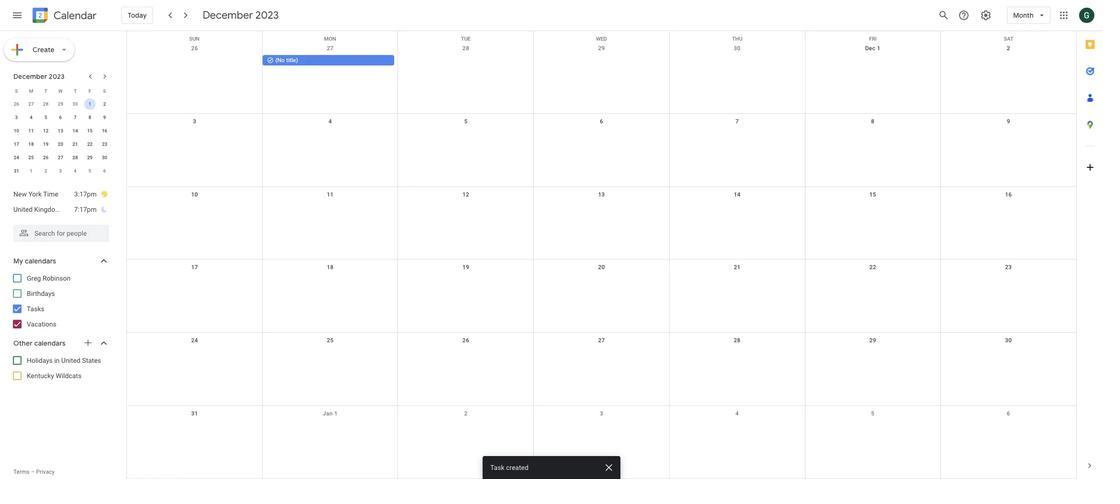 Task type: locate. For each thing, give the bounding box(es) containing it.
1 vertical spatial 18
[[327, 264, 334, 271]]

dec
[[866, 45, 876, 52]]

united inside other calendars list
[[61, 357, 80, 365]]

sat
[[1005, 36, 1014, 42]]

1 horizontal spatial 17
[[191, 264, 198, 271]]

1 horizontal spatial 9
[[1008, 118, 1011, 125]]

list
[[4, 183, 117, 221]]

dec 1
[[866, 45, 881, 52]]

jan 1
[[323, 411, 338, 418]]

24 inside 24 element
[[14, 155, 19, 160]]

0 horizontal spatial 18
[[28, 142, 34, 147]]

31
[[14, 169, 19, 174], [191, 411, 198, 418]]

23 inside row group
[[102, 142, 107, 147]]

16
[[102, 128, 107, 134], [1006, 191, 1013, 198]]

14 inside "element"
[[73, 128, 78, 134]]

1 horizontal spatial time
[[63, 206, 78, 214]]

2 list item from the top
[[13, 202, 108, 217]]

1
[[878, 45, 881, 52], [89, 101, 91, 107], [30, 169, 33, 174], [335, 411, 338, 418]]

1 down f
[[89, 101, 91, 107]]

0 horizontal spatial 14
[[73, 128, 78, 134]]

14
[[73, 128, 78, 134], [734, 191, 741, 198]]

cell down sat
[[941, 55, 1077, 67]]

0 horizontal spatial 31
[[14, 169, 19, 174]]

0 horizontal spatial 10
[[14, 128, 19, 134]]

terms
[[13, 469, 30, 476]]

1 vertical spatial 16
[[1006, 191, 1013, 198]]

0 vertical spatial 24
[[14, 155, 19, 160]]

1 horizontal spatial 24
[[191, 338, 198, 344]]

20 element
[[55, 139, 66, 150]]

time up kingdom
[[43, 191, 58, 198]]

list item
[[13, 187, 108, 202], [13, 202, 108, 217]]

10 element
[[11, 125, 22, 137]]

calendar heading
[[52, 9, 97, 22]]

0 horizontal spatial december 2023
[[13, 72, 65, 81]]

time down 3:17pm
[[63, 206, 78, 214]]

21
[[73, 142, 78, 147], [734, 264, 741, 271]]

1 vertical spatial 20
[[599, 264, 605, 271]]

title)
[[286, 57, 298, 64]]

0 vertical spatial december
[[203, 9, 253, 22]]

cell down the sun
[[127, 55, 263, 67]]

robinson
[[43, 275, 71, 282]]

14 element
[[69, 125, 81, 137]]

0 horizontal spatial 21
[[73, 142, 78, 147]]

list item containing united kingdom time
[[13, 202, 108, 217]]

7 inside row group
[[74, 115, 77, 120]]

1 horizontal spatial 12
[[463, 191, 470, 198]]

cell down the dec 1
[[806, 55, 941, 67]]

task
[[491, 464, 505, 472]]

s up november 26 element
[[15, 88, 18, 94]]

1 horizontal spatial 20
[[599, 264, 605, 271]]

0 vertical spatial 20
[[58, 142, 63, 147]]

–
[[31, 469, 35, 476]]

1 horizontal spatial 14
[[734, 191, 741, 198]]

2 t from the left
[[74, 88, 77, 94]]

12 inside grid
[[463, 191, 470, 198]]

15 element
[[84, 125, 96, 137]]

6
[[59, 115, 62, 120], [600, 118, 604, 125], [103, 169, 106, 174], [1008, 411, 1011, 418]]

12 element
[[40, 125, 52, 137]]

1 horizontal spatial december
[[203, 9, 253, 22]]

8
[[89, 115, 91, 120], [872, 118, 875, 125]]

1 vertical spatial calendars
[[34, 339, 66, 348]]

1 horizontal spatial united
[[61, 357, 80, 365]]

30
[[734, 45, 741, 52], [73, 101, 78, 107], [102, 155, 107, 160], [1006, 338, 1013, 344]]

1 vertical spatial united
[[61, 357, 80, 365]]

united
[[13, 206, 33, 214], [61, 357, 80, 365]]

0 horizontal spatial 24
[[14, 155, 19, 160]]

1 horizontal spatial 2023
[[256, 9, 279, 22]]

1 vertical spatial 15
[[870, 191, 877, 198]]

0 horizontal spatial 23
[[102, 142, 107, 147]]

7
[[74, 115, 77, 120], [736, 118, 739, 125]]

calendars
[[25, 257, 56, 266], [34, 339, 66, 348]]

0 vertical spatial 25
[[28, 155, 34, 160]]

1 vertical spatial 31
[[191, 411, 198, 418]]

26 inside november 26 element
[[14, 101, 19, 107]]

grid containing 26
[[126, 31, 1077, 480]]

november 28 element
[[40, 99, 52, 110]]

1 vertical spatial 12
[[463, 191, 470, 198]]

21 inside 21 element
[[73, 142, 78, 147]]

0 horizontal spatial time
[[43, 191, 58, 198]]

23 element
[[99, 139, 110, 150]]

0 horizontal spatial united
[[13, 206, 33, 214]]

1 vertical spatial 11
[[327, 191, 334, 198]]

terms link
[[13, 469, 30, 476]]

0 vertical spatial 16
[[102, 128, 107, 134]]

7 for december 2023
[[74, 115, 77, 120]]

calendars inside dropdown button
[[34, 339, 66, 348]]

26 element
[[40, 152, 52, 164]]

27 element
[[55, 152, 66, 164]]

0 horizontal spatial 17
[[14, 142, 19, 147]]

privacy
[[36, 469, 55, 476]]

24
[[14, 155, 19, 160], [191, 338, 198, 344]]

3
[[15, 115, 18, 120], [193, 118, 196, 125], [59, 169, 62, 174], [600, 411, 604, 418]]

12
[[43, 128, 49, 134], [463, 191, 470, 198]]

11
[[28, 128, 34, 134], [327, 191, 334, 198]]

1 cell from the left
[[127, 55, 263, 67]]

row group
[[9, 98, 112, 178]]

1 horizontal spatial 8
[[872, 118, 875, 125]]

25 inside row group
[[28, 155, 34, 160]]

31 inside row group
[[14, 169, 19, 174]]

17
[[14, 142, 19, 147], [191, 264, 198, 271]]

time
[[43, 191, 58, 198], [63, 206, 78, 214]]

22
[[87, 142, 93, 147], [870, 264, 877, 271]]

row containing sun
[[127, 31, 1077, 42]]

1 cell
[[83, 98, 97, 111]]

0 vertical spatial 10
[[14, 128, 19, 134]]

task created
[[491, 464, 529, 472]]

9 inside row group
[[103, 115, 106, 120]]

other
[[13, 339, 33, 348]]

t
[[44, 88, 47, 94], [74, 88, 77, 94]]

my calendars
[[13, 257, 56, 266]]

1 horizontal spatial 25
[[327, 338, 334, 344]]

1 horizontal spatial s
[[103, 88, 106, 94]]

0 horizontal spatial t
[[44, 88, 47, 94]]

9 for december 2023
[[103, 115, 106, 120]]

26
[[191, 45, 198, 52], [14, 101, 19, 107], [43, 155, 49, 160], [463, 338, 470, 344]]

23
[[102, 142, 107, 147], [1006, 264, 1013, 271]]

time for york
[[43, 191, 58, 198]]

november 30 element
[[69, 99, 81, 110]]

10 inside row group
[[14, 128, 19, 134]]

(no
[[276, 57, 285, 64]]

list item up search for people text box
[[13, 202, 108, 217]]

22 element
[[84, 139, 96, 150]]

0 vertical spatial 15
[[87, 128, 93, 134]]

15
[[87, 128, 93, 134], [870, 191, 877, 198]]

13
[[58, 128, 63, 134], [599, 191, 605, 198]]

1 horizontal spatial 22
[[870, 264, 877, 271]]

s
[[15, 88, 18, 94], [103, 88, 106, 94]]

29 element
[[84, 152, 96, 164]]

cell down tue
[[398, 55, 534, 67]]

terms – privacy
[[13, 469, 55, 476]]

4 cell from the left
[[806, 55, 941, 67]]

0 horizontal spatial 22
[[87, 142, 93, 147]]

cell down wed
[[534, 55, 670, 67]]

26 inside 26 element
[[43, 155, 49, 160]]

7 for sun
[[736, 118, 739, 125]]

1 horizontal spatial 19
[[463, 264, 470, 271]]

other calendars
[[13, 339, 66, 348]]

0 horizontal spatial 25
[[28, 155, 34, 160]]

january 4 element
[[69, 166, 81, 177]]

Search for people text field
[[19, 225, 103, 242]]

mon
[[324, 36, 336, 42]]

jan
[[323, 411, 333, 418]]

17 element
[[11, 139, 22, 150]]

5
[[44, 115, 47, 120], [465, 118, 468, 125], [89, 169, 91, 174], [872, 411, 875, 418]]

4
[[30, 115, 33, 120], [329, 118, 332, 125], [74, 169, 77, 174], [736, 411, 739, 418]]

0 vertical spatial 21
[[73, 142, 78, 147]]

2023 up (no on the left
[[256, 9, 279, 22]]

1 vertical spatial 10
[[191, 191, 198, 198]]

18 inside row group
[[28, 142, 34, 147]]

row
[[127, 31, 1077, 42], [127, 41, 1077, 114], [9, 84, 112, 98], [9, 98, 112, 111], [9, 111, 112, 124], [127, 114, 1077, 187], [9, 124, 112, 138], [9, 138, 112, 151], [9, 151, 112, 165], [9, 165, 112, 178], [127, 187, 1077, 260], [127, 260, 1077, 333], [127, 333, 1077, 406], [127, 406, 1077, 480]]

28
[[463, 45, 470, 52], [43, 101, 49, 107], [73, 155, 78, 160], [734, 338, 741, 344]]

25
[[28, 155, 34, 160], [327, 338, 334, 344]]

0 horizontal spatial 20
[[58, 142, 63, 147]]

None search field
[[0, 221, 119, 242]]

today
[[128, 11, 147, 20]]

0 vertical spatial 17
[[14, 142, 19, 147]]

main drawer image
[[11, 10, 23, 21]]

united kingdom time 7:17pm
[[13, 206, 97, 214]]

0 vertical spatial 13
[[58, 128, 63, 134]]

0 horizontal spatial 2023
[[49, 72, 65, 81]]

row containing s
[[9, 84, 112, 98]]

in
[[54, 357, 60, 365]]

1 horizontal spatial 16
[[1006, 191, 1013, 198]]

my
[[13, 257, 23, 266]]

0 horizontal spatial 12
[[43, 128, 49, 134]]

24 element
[[11, 152, 22, 164]]

my calendars list
[[2, 271, 119, 332]]

december 2023
[[203, 9, 279, 22], [13, 72, 65, 81]]

0 horizontal spatial 16
[[102, 128, 107, 134]]

0 horizontal spatial 13
[[58, 128, 63, 134]]

1 horizontal spatial 10
[[191, 191, 198, 198]]

30 element
[[99, 152, 110, 164]]

0 horizontal spatial 15
[[87, 128, 93, 134]]

0 horizontal spatial 9
[[103, 115, 106, 120]]

add other calendars image
[[83, 338, 93, 348]]

1 vertical spatial 13
[[599, 191, 605, 198]]

holidays
[[27, 357, 53, 365]]

0 horizontal spatial december
[[13, 72, 47, 81]]

1 horizontal spatial 11
[[327, 191, 334, 198]]

united down new
[[13, 206, 33, 214]]

0 horizontal spatial 11
[[28, 128, 34, 134]]

2
[[1008, 45, 1011, 52], [103, 101, 106, 107], [44, 169, 47, 174], [465, 411, 468, 418]]

0 vertical spatial calendars
[[25, 257, 56, 266]]

31 for 1
[[14, 169, 19, 174]]

27
[[327, 45, 334, 52], [28, 101, 34, 107], [58, 155, 63, 160], [599, 338, 605, 344]]

2023 up w
[[49, 72, 65, 81]]

1 list item from the top
[[13, 187, 108, 202]]

0 horizontal spatial 8
[[89, 115, 91, 120]]

1 vertical spatial 14
[[734, 191, 741, 198]]

25 element
[[25, 152, 37, 164]]

1 horizontal spatial 18
[[327, 264, 334, 271]]

20
[[58, 142, 63, 147], [599, 264, 605, 271]]

1 vertical spatial 21
[[734, 264, 741, 271]]

month
[[1014, 11, 1034, 20]]

united right in
[[61, 357, 80, 365]]

other calendars list
[[2, 353, 119, 384]]

create button
[[4, 38, 75, 61]]

0 vertical spatial time
[[43, 191, 58, 198]]

birthdays
[[27, 290, 55, 298]]

8 inside grid
[[872, 118, 875, 125]]

3 cell from the left
[[534, 55, 670, 67]]

0 vertical spatial 31
[[14, 169, 19, 174]]

0 vertical spatial 22
[[87, 142, 93, 147]]

0 horizontal spatial s
[[15, 88, 18, 94]]

19
[[43, 142, 49, 147], [463, 264, 470, 271]]

cell
[[127, 55, 263, 67], [398, 55, 534, 67], [534, 55, 670, 67], [806, 55, 941, 67], [941, 55, 1077, 67]]

calendars inside dropdown button
[[25, 257, 56, 266]]

december
[[203, 9, 253, 22], [13, 72, 47, 81]]

calendars up in
[[34, 339, 66, 348]]

january 2 element
[[40, 166, 52, 177]]

wed
[[596, 36, 608, 42]]

1 horizontal spatial 23
[[1006, 264, 1013, 271]]

0 vertical spatial united
[[13, 206, 33, 214]]

tab list
[[1078, 31, 1104, 453]]

11 element
[[25, 125, 37, 137]]

s right f
[[103, 88, 106, 94]]

0 horizontal spatial 7
[[74, 115, 77, 120]]

10
[[14, 128, 19, 134], [191, 191, 198, 198]]

today button
[[122, 4, 153, 27]]

18
[[28, 142, 34, 147], [327, 264, 334, 271]]

0 horizontal spatial 19
[[43, 142, 49, 147]]

t up november 28 element
[[44, 88, 47, 94]]

1 horizontal spatial t
[[74, 88, 77, 94]]

row group containing 26
[[9, 98, 112, 178]]

0 vertical spatial 19
[[43, 142, 49, 147]]

1 vertical spatial december
[[13, 72, 47, 81]]

2023
[[256, 9, 279, 22], [49, 72, 65, 81]]

new york time
[[13, 191, 58, 198]]

m
[[29, 88, 33, 94]]

calendars up greg
[[25, 257, 56, 266]]

31 element
[[11, 166, 22, 177]]

1 horizontal spatial 31
[[191, 411, 198, 418]]

16 element
[[99, 125, 110, 137]]

1 horizontal spatial december 2023
[[203, 9, 279, 22]]

december 2023 grid
[[9, 84, 112, 178]]

21 element
[[69, 139, 81, 150]]

16 inside grid
[[1006, 191, 1013, 198]]

january 1 element
[[25, 166, 37, 177]]

0 vertical spatial 18
[[28, 142, 34, 147]]

1 s from the left
[[15, 88, 18, 94]]

1 vertical spatial 17
[[191, 264, 198, 271]]

new
[[13, 191, 27, 198]]

list item up united kingdom time 7:17pm
[[13, 187, 108, 202]]

1 horizontal spatial 21
[[734, 264, 741, 271]]

1 vertical spatial time
[[63, 206, 78, 214]]

2 cell from the left
[[398, 55, 534, 67]]

1 horizontal spatial 7
[[736, 118, 739, 125]]

t up "november 30" element
[[74, 88, 77, 94]]

0 vertical spatial 14
[[73, 128, 78, 134]]

0 vertical spatial 11
[[28, 128, 34, 134]]

29
[[599, 45, 605, 52], [58, 101, 63, 107], [87, 155, 93, 160], [870, 338, 877, 344]]

1 right dec
[[878, 45, 881, 52]]

0 vertical spatial 12
[[43, 128, 49, 134]]

my calendars button
[[2, 254, 119, 269]]

tue
[[461, 36, 471, 42]]

8 inside row group
[[89, 115, 91, 120]]

1 vertical spatial 22
[[870, 264, 877, 271]]

grid
[[126, 31, 1077, 480]]

9
[[103, 115, 106, 120], [1008, 118, 1011, 125]]

0 vertical spatial 23
[[102, 142, 107, 147]]



Task type: describe. For each thing, give the bounding box(es) containing it.
time for kingdom
[[63, 206, 78, 214]]

19 element
[[40, 139, 52, 150]]

8 for december 2023
[[89, 115, 91, 120]]

1 vertical spatial december 2023
[[13, 72, 65, 81]]

1 right jan
[[335, 411, 338, 418]]

21 inside grid
[[734, 264, 741, 271]]

list containing new york time
[[4, 183, 117, 221]]

3:17pm
[[74, 191, 97, 198]]

1 vertical spatial 2023
[[49, 72, 65, 81]]

12 inside row group
[[43, 128, 49, 134]]

f
[[89, 88, 91, 94]]

calendars for my calendars
[[25, 257, 56, 266]]

31 for jan 1
[[191, 411, 198, 418]]

month button
[[1008, 4, 1051, 27]]

tasks
[[27, 305, 44, 313]]

other calendars button
[[2, 336, 119, 351]]

wildcats
[[56, 372, 82, 380]]

greg robinson
[[27, 275, 71, 282]]

york
[[28, 191, 42, 198]]

18 element
[[25, 139, 37, 150]]

november 29 element
[[55, 99, 66, 110]]

0 vertical spatial 2023
[[256, 9, 279, 22]]

18 inside grid
[[327, 264, 334, 271]]

greg
[[27, 275, 41, 282]]

1 vertical spatial 23
[[1006, 264, 1013, 271]]

thu
[[733, 36, 743, 42]]

1 horizontal spatial 13
[[599, 191, 605, 198]]

privacy link
[[36, 469, 55, 476]]

1 vertical spatial 24
[[191, 338, 198, 344]]

7:17pm
[[74, 206, 97, 214]]

15 inside row group
[[87, 128, 93, 134]]

january 3 element
[[55, 166, 66, 177]]

w
[[58, 88, 63, 94]]

states
[[82, 357, 101, 365]]

january 6 element
[[99, 166, 110, 177]]

calendar
[[54, 9, 97, 22]]

settings menu image
[[981, 10, 992, 21]]

holidays in united states
[[27, 357, 101, 365]]

14 inside grid
[[734, 191, 741, 198]]

fri
[[870, 36, 877, 42]]

list item containing new york time
[[13, 187, 108, 202]]

sun
[[189, 36, 200, 42]]

create
[[33, 45, 55, 54]]

kentucky wildcats
[[27, 372, 82, 380]]

1 vertical spatial 25
[[327, 338, 334, 344]]

13 element
[[55, 125, 66, 137]]

8 for sun
[[872, 118, 875, 125]]

november 26 element
[[11, 99, 22, 110]]

13 inside 'element'
[[58, 128, 63, 134]]

vacations
[[27, 321, 57, 328]]

11 inside row group
[[28, 128, 34, 134]]

22 inside row group
[[87, 142, 93, 147]]

1 horizontal spatial 15
[[870, 191, 877, 198]]

17 inside row group
[[14, 142, 19, 147]]

20 inside row group
[[58, 142, 63, 147]]

9 for sun
[[1008, 118, 1011, 125]]

(no title)
[[276, 57, 298, 64]]

2 s from the left
[[103, 88, 106, 94]]

0 vertical spatial december 2023
[[203, 9, 279, 22]]

28 element
[[69, 152, 81, 164]]

1 down 25 element
[[30, 169, 33, 174]]

kingdom
[[34, 206, 61, 214]]

1 vertical spatial 19
[[463, 264, 470, 271]]

1 t from the left
[[44, 88, 47, 94]]

5 cell from the left
[[941, 55, 1077, 67]]

calendars for other calendars
[[34, 339, 66, 348]]

1 inside cell
[[89, 101, 91, 107]]

created
[[506, 464, 529, 472]]

kentucky
[[27, 372, 54, 380]]

calendar element
[[31, 6, 97, 27]]

16 inside row group
[[102, 128, 107, 134]]

january 5 element
[[84, 166, 96, 177]]

(no title) button
[[263, 55, 395, 66]]

november 27 element
[[25, 99, 37, 110]]

19 inside row group
[[43, 142, 49, 147]]



Task type: vqa. For each thing, say whether or not it's contained in the screenshot.
26 Element
yes



